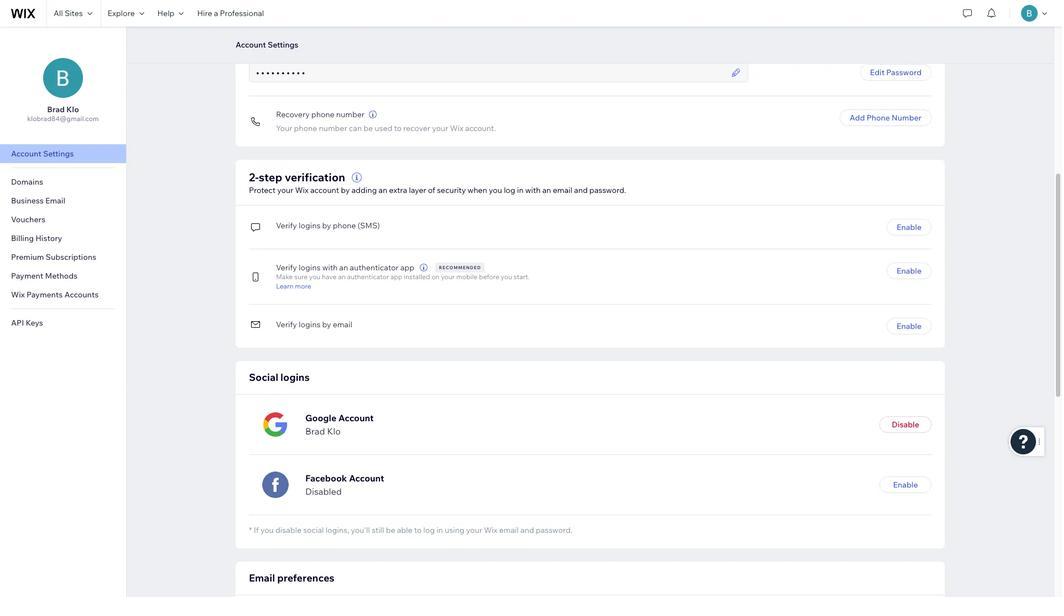 Task type: locate. For each thing, give the bounding box(es) containing it.
of
[[428, 185, 435, 195]]

able
[[397, 525, 413, 535]]

1 horizontal spatial settings
[[268, 40, 298, 50]]

0 vertical spatial phone
[[311, 110, 335, 120]]

logins down account
[[299, 221, 321, 230]]

0 vertical spatial password.
[[590, 185, 626, 195]]

account down professional
[[236, 40, 266, 50]]

settings inside button
[[268, 40, 298, 50]]

0 vertical spatial verify
[[276, 221, 297, 230]]

1 vertical spatial in
[[437, 525, 443, 535]]

0 vertical spatial klo
[[66, 105, 79, 115]]

1 horizontal spatial email
[[249, 572, 275, 585]]

1 horizontal spatial and
[[574, 185, 588, 195]]

brad inside brad klo klobrad84@gmail.com
[[47, 105, 65, 115]]

1 verify from the top
[[276, 221, 297, 230]]

0 vertical spatial in
[[517, 185, 524, 195]]

verify for verify logins by email
[[276, 320, 297, 330]]

* if you disable social logins, you'll still be able to log in using your wix email and password.
[[249, 525, 573, 535]]

1 horizontal spatial brad
[[305, 426, 325, 437]]

number
[[892, 113, 922, 123]]

0 horizontal spatial password.
[[536, 525, 573, 535]]

2-step verification
[[249, 170, 345, 184]]

your down 2-step verification
[[277, 185, 293, 195]]

by down account
[[322, 221, 331, 230]]

enable button
[[887, 219, 932, 236], [887, 263, 932, 279], [887, 318, 932, 335], [880, 477, 932, 493]]

1 vertical spatial verify
[[276, 263, 297, 273]]

2 vertical spatial by
[[322, 320, 331, 330]]

1 vertical spatial and
[[521, 525, 534, 535]]

to right the able at the bottom left
[[414, 525, 422, 535]]

methods
[[45, 271, 78, 281]]

your
[[276, 123, 292, 133]]

business email link
[[0, 191, 126, 210]]

account right "facebook" at the bottom
[[349, 473, 384, 484]]

before
[[479, 273, 499, 281]]

disable button
[[880, 417, 932, 433]]

klo up "account settings" link
[[66, 105, 79, 115]]

your right on
[[441, 273, 455, 281]]

settings
[[268, 40, 298, 50], [43, 149, 74, 159]]

verify down "learn"
[[276, 320, 297, 330]]

account settings button
[[230, 37, 304, 53]]

help button
[[151, 0, 191, 27]]

1 vertical spatial klo
[[327, 426, 341, 437]]

verify down 2-step verification
[[276, 221, 297, 230]]

klo inside google account brad klo
[[327, 426, 341, 437]]

0 vertical spatial password
[[249, 49, 284, 59]]

0 horizontal spatial brad
[[47, 105, 65, 115]]

0 horizontal spatial to
[[394, 123, 402, 133]]

0 vertical spatial log
[[504, 185, 516, 195]]

when
[[468, 185, 487, 195]]

extra
[[389, 185, 407, 195]]

number for your
[[319, 123, 347, 133]]

password right edit
[[887, 68, 922, 77]]

None text field
[[253, 63, 728, 82]]

brad down google
[[305, 426, 325, 437]]

logins right social at left bottom
[[281, 371, 310, 384]]

klo down google
[[327, 426, 341, 437]]

authenticator
[[350, 263, 399, 273], [347, 273, 389, 281]]

brad up "account settings" link
[[47, 105, 65, 115]]

1 vertical spatial with
[[322, 263, 338, 273]]

by for email
[[322, 320, 331, 330]]

1 vertical spatial brad
[[305, 426, 325, 437]]

to right the used
[[394, 123, 402, 133]]

wix down 2-step verification
[[295, 185, 309, 195]]

you
[[489, 185, 502, 195], [309, 273, 321, 281], [501, 273, 512, 281], [261, 525, 274, 535]]

app left installed
[[391, 273, 403, 281]]

billing history link
[[0, 229, 126, 248]]

to
[[394, 123, 402, 133], [414, 525, 422, 535]]

verify up "learn"
[[276, 263, 297, 273]]

account inside the facebook account disabled
[[349, 473, 384, 484]]

your
[[432, 123, 448, 133], [277, 185, 293, 195], [441, 273, 455, 281], [466, 525, 483, 535]]

1 horizontal spatial be
[[386, 525, 395, 535]]

verify
[[276, 221, 297, 230], [276, 263, 297, 273], [276, 320, 297, 330]]

log right the able at the bottom left
[[424, 525, 435, 535]]

by
[[341, 185, 350, 195], [322, 221, 331, 230], [322, 320, 331, 330]]

0 horizontal spatial account settings
[[11, 149, 74, 159]]

1 horizontal spatial password
[[887, 68, 922, 77]]

phone
[[311, 110, 335, 120], [294, 123, 317, 133], [333, 221, 356, 230]]

your right using on the bottom left of the page
[[466, 525, 483, 535]]

premium
[[11, 252, 44, 262]]

number up the can
[[336, 110, 365, 120]]

0 vertical spatial to
[[394, 123, 402, 133]]

app up learn more link
[[401, 263, 414, 273]]

0 horizontal spatial settings
[[43, 149, 74, 159]]

email preferences
[[249, 572, 334, 585]]

email
[[45, 196, 65, 206], [249, 572, 275, 585]]

settings inside sidebar element
[[43, 149, 74, 159]]

number down recovery phone number
[[319, 123, 347, 133]]

0 horizontal spatial email
[[45, 196, 65, 206]]

account settings inside sidebar element
[[11, 149, 74, 159]]

account settings up domains
[[11, 149, 74, 159]]

email left preferences
[[249, 572, 275, 585]]

sites
[[65, 8, 83, 18]]

wix right using on the bottom left of the page
[[484, 525, 498, 535]]

1 horizontal spatial email
[[499, 525, 519, 535]]

learn
[[276, 282, 294, 290]]

have
[[322, 273, 337, 281]]

0 horizontal spatial klo
[[66, 105, 79, 115]]

wix down payment
[[11, 290, 25, 300]]

phone for recovery
[[311, 110, 335, 120]]

api keys
[[11, 318, 43, 328]]

wix payments accounts link
[[0, 286, 126, 304]]

account right google
[[339, 413, 374, 424]]

phone left the (sms)
[[333, 221, 356, 230]]

vouchers link
[[0, 210, 126, 229]]

brad
[[47, 105, 65, 115], [305, 426, 325, 437]]

1 horizontal spatial password.
[[590, 185, 626, 195]]

verify logins by email
[[276, 320, 352, 330]]

subscriptions
[[46, 252, 96, 262]]

1 vertical spatial password
[[887, 68, 922, 77]]

history
[[36, 234, 62, 243]]

1 vertical spatial settings
[[43, 149, 74, 159]]

0 horizontal spatial and
[[521, 525, 534, 535]]

payment
[[11, 271, 43, 281]]

layer
[[409, 185, 426, 195]]

account inside button
[[236, 40, 266, 50]]

in
[[517, 185, 524, 195], [437, 525, 443, 535]]

verify for verify logins by phone (sms)
[[276, 221, 297, 230]]

in left using on the bottom left of the page
[[437, 525, 443, 535]]

email
[[553, 185, 573, 195], [333, 320, 352, 330], [499, 525, 519, 535]]

help
[[157, 8, 175, 18]]

2 horizontal spatial email
[[553, 185, 573, 195]]

1 horizontal spatial with
[[525, 185, 541, 195]]

2 vertical spatial verify
[[276, 320, 297, 330]]

account settings for account settings button
[[236, 40, 298, 50]]

premium subscriptions link
[[0, 248, 126, 267]]

facebook
[[305, 473, 347, 484]]

api
[[11, 318, 24, 328]]

logins up 'more'
[[299, 263, 321, 273]]

preferences
[[277, 572, 334, 585]]

1 vertical spatial by
[[322, 221, 331, 230]]

(sms)
[[358, 221, 380, 230]]

with
[[525, 185, 541, 195], [322, 263, 338, 273]]

2 vertical spatial phone
[[333, 221, 356, 230]]

log
[[504, 185, 516, 195], [424, 525, 435, 535]]

account settings link
[[0, 144, 126, 163]]

log right the when
[[504, 185, 516, 195]]

app
[[401, 263, 414, 273], [391, 273, 403, 281]]

1 horizontal spatial klo
[[327, 426, 341, 437]]

0 vertical spatial be
[[364, 123, 373, 133]]

app inside "make sure you have an authenticator app installed on your mobile before you start. learn more"
[[391, 273, 403, 281]]

sure
[[294, 273, 308, 281]]

0 vertical spatial number
[[336, 110, 365, 120]]

account settings inside account settings button
[[236, 40, 298, 50]]

1 vertical spatial phone
[[294, 123, 317, 133]]

in right the when
[[517, 185, 524, 195]]

1 vertical spatial to
[[414, 525, 422, 535]]

account settings down professional
[[236, 40, 298, 50]]

be right the can
[[364, 123, 373, 133]]

0 vertical spatial brad
[[47, 105, 65, 115]]

used
[[375, 123, 393, 133]]

phone right recovery
[[311, 110, 335, 120]]

2 verify from the top
[[276, 263, 297, 273]]

1 vertical spatial number
[[319, 123, 347, 133]]

klo
[[66, 105, 79, 115], [327, 426, 341, 437]]

still
[[372, 525, 384, 535]]

email down "domains" link
[[45, 196, 65, 206]]

1 vertical spatial email
[[249, 572, 275, 585]]

all sites
[[54, 8, 83, 18]]

logins down 'more'
[[299, 320, 321, 330]]

add phone number button
[[840, 110, 932, 126]]

1 vertical spatial email
[[333, 320, 352, 330]]

0 vertical spatial with
[[525, 185, 541, 195]]

an
[[379, 185, 387, 195], [543, 185, 551, 195], [339, 263, 348, 273], [338, 273, 346, 281]]

password.
[[590, 185, 626, 195], [536, 525, 573, 535]]

phone down recovery
[[294, 123, 317, 133]]

0 vertical spatial account settings
[[236, 40, 298, 50]]

0 vertical spatial settings
[[268, 40, 298, 50]]

authenticator right have at the left of the page
[[347, 273, 389, 281]]

verify logins with an authenticator app
[[276, 263, 414, 273]]

1 horizontal spatial to
[[414, 525, 422, 535]]

password
[[249, 49, 284, 59], [887, 68, 922, 77]]

your inside "make sure you have an authenticator app installed on your mobile before you start. learn more"
[[441, 273, 455, 281]]

domains link
[[0, 173, 126, 191]]

by left adding
[[341, 185, 350, 195]]

be right still in the left of the page
[[386, 525, 395, 535]]

3 verify from the top
[[276, 320, 297, 330]]

account inside google account brad klo
[[339, 413, 374, 424]]

password down professional
[[249, 49, 284, 59]]

by down have at the left of the page
[[322, 320, 331, 330]]

logins
[[299, 221, 321, 230], [299, 263, 321, 273], [299, 320, 321, 330], [281, 371, 310, 384]]

wix inside sidebar element
[[11, 290, 25, 300]]

1 horizontal spatial account settings
[[236, 40, 298, 50]]

account up domains
[[11, 149, 41, 159]]

0 horizontal spatial with
[[322, 263, 338, 273]]

1 vertical spatial account settings
[[11, 149, 74, 159]]

0 vertical spatial email
[[45, 196, 65, 206]]

account settings
[[236, 40, 298, 50], [11, 149, 74, 159]]

1 vertical spatial log
[[424, 525, 435, 535]]

on
[[432, 273, 440, 281]]



Task type: vqa. For each thing, say whether or not it's contained in the screenshot.
the before
yes



Task type: describe. For each thing, give the bounding box(es) containing it.
billing
[[11, 234, 34, 243]]

social logins
[[249, 371, 310, 384]]

you left start. at the left of page
[[501, 273, 512, 281]]

facebook account disabled
[[305, 473, 384, 497]]

wix payments accounts
[[11, 290, 99, 300]]

accounts
[[64, 290, 99, 300]]

0 horizontal spatial in
[[437, 525, 443, 535]]

edit
[[870, 68, 885, 77]]

you right if
[[261, 525, 274, 535]]

you'll
[[351, 525, 370, 535]]

explore
[[108, 8, 135, 18]]

logins for social logins
[[281, 371, 310, 384]]

phone for your
[[294, 123, 317, 133]]

using
[[445, 525, 465, 535]]

klobrad84@gmail.com
[[27, 115, 99, 123]]

logins for verify logins with an authenticator app
[[299, 263, 321, 273]]

brad inside google account brad klo
[[305, 426, 325, 437]]

0 vertical spatial email
[[553, 185, 573, 195]]

installed
[[404, 273, 430, 281]]

premium subscriptions
[[11, 252, 96, 262]]

google
[[305, 413, 337, 424]]

recovery phone number
[[276, 110, 365, 120]]

1 vertical spatial password.
[[536, 525, 573, 535]]

authenticator up learn more link
[[350, 263, 399, 273]]

account.
[[465, 123, 496, 133]]

authenticator inside "make sure you have an authenticator app installed on your mobile before you start. learn more"
[[347, 273, 389, 281]]

recovery
[[276, 110, 310, 120]]

password inside edit password button
[[887, 68, 922, 77]]

disable
[[276, 525, 302, 535]]

verify logins by phone (sms)
[[276, 221, 380, 230]]

phone
[[867, 113, 890, 123]]

add phone number
[[850, 113, 922, 123]]

logins for verify logins by email
[[299, 320, 321, 330]]

security
[[437, 185, 466, 195]]

make
[[276, 273, 293, 281]]

you right the when
[[489, 185, 502, 195]]

2 vertical spatial email
[[499, 525, 519, 535]]

hire
[[197, 8, 212, 18]]

1 horizontal spatial log
[[504, 185, 516, 195]]

protect your wix account by adding an extra layer of security when you log in with an email and password.
[[249, 185, 626, 195]]

edit password button
[[860, 64, 932, 81]]

adding
[[352, 185, 377, 195]]

klo inside brad klo klobrad84@gmail.com
[[66, 105, 79, 115]]

2-
[[249, 170, 259, 184]]

start.
[[514, 273, 530, 281]]

vouchers
[[11, 215, 45, 225]]

you right sure
[[309, 273, 321, 281]]

1 vertical spatial be
[[386, 525, 395, 535]]

sidebar element
[[0, 27, 127, 598]]

learn more link
[[276, 281, 530, 291]]

payments
[[27, 290, 63, 300]]

email inside business email link
[[45, 196, 65, 206]]

make sure you have an authenticator app installed on your mobile before you start. learn more
[[276, 273, 530, 290]]

a
[[214, 8, 218, 18]]

brad klo klobrad84@gmail.com
[[27, 105, 99, 123]]

logins,
[[326, 525, 349, 535]]

payment methods link
[[0, 267, 126, 286]]

settings for "account settings" link
[[43, 149, 74, 159]]

*
[[249, 525, 252, 535]]

business
[[11, 196, 44, 206]]

your right the recover
[[432, 123, 448, 133]]

wix left account.
[[450, 123, 464, 133]]

google account brad klo
[[305, 413, 374, 437]]

social
[[249, 371, 278, 384]]

step
[[259, 170, 282, 184]]

mobile
[[456, 273, 478, 281]]

keys
[[26, 318, 43, 328]]

disable
[[892, 420, 920, 430]]

edit password
[[870, 68, 922, 77]]

0 vertical spatial and
[[574, 185, 588, 195]]

verify for verify logins with an authenticator app
[[276, 263, 297, 273]]

can
[[349, 123, 362, 133]]

disabled
[[305, 486, 342, 497]]

hire a professional link
[[191, 0, 271, 27]]

0 horizontal spatial email
[[333, 320, 352, 330]]

0 horizontal spatial log
[[424, 525, 435, 535]]

add
[[850, 113, 865, 123]]

0 horizontal spatial password
[[249, 49, 284, 59]]

number for recovery
[[336, 110, 365, 120]]

logins for verify logins by phone (sms)
[[299, 221, 321, 230]]

0 vertical spatial by
[[341, 185, 350, 195]]

your phone number can be used to recover your wix account.
[[276, 123, 496, 133]]

verification
[[285, 170, 345, 184]]

by for phone
[[322, 221, 331, 230]]

payment methods
[[11, 271, 78, 281]]

0 horizontal spatial be
[[364, 123, 373, 133]]

domains
[[11, 177, 43, 187]]

recover
[[403, 123, 431, 133]]

if
[[254, 525, 259, 535]]

protect
[[249, 185, 276, 195]]

an inside "make sure you have an authenticator app installed on your mobile before you start. learn more"
[[338, 273, 346, 281]]

account inside sidebar element
[[11, 149, 41, 159]]

more
[[295, 282, 311, 290]]

1 horizontal spatial in
[[517, 185, 524, 195]]

hire a professional
[[197, 8, 264, 18]]

business email
[[11, 196, 65, 206]]

professional
[[220, 8, 264, 18]]

billing history
[[11, 234, 62, 243]]

social
[[303, 525, 324, 535]]

api keys link
[[0, 314, 126, 333]]

account settings for "account settings" link
[[11, 149, 74, 159]]

settings for account settings button
[[268, 40, 298, 50]]

account
[[310, 185, 339, 195]]



